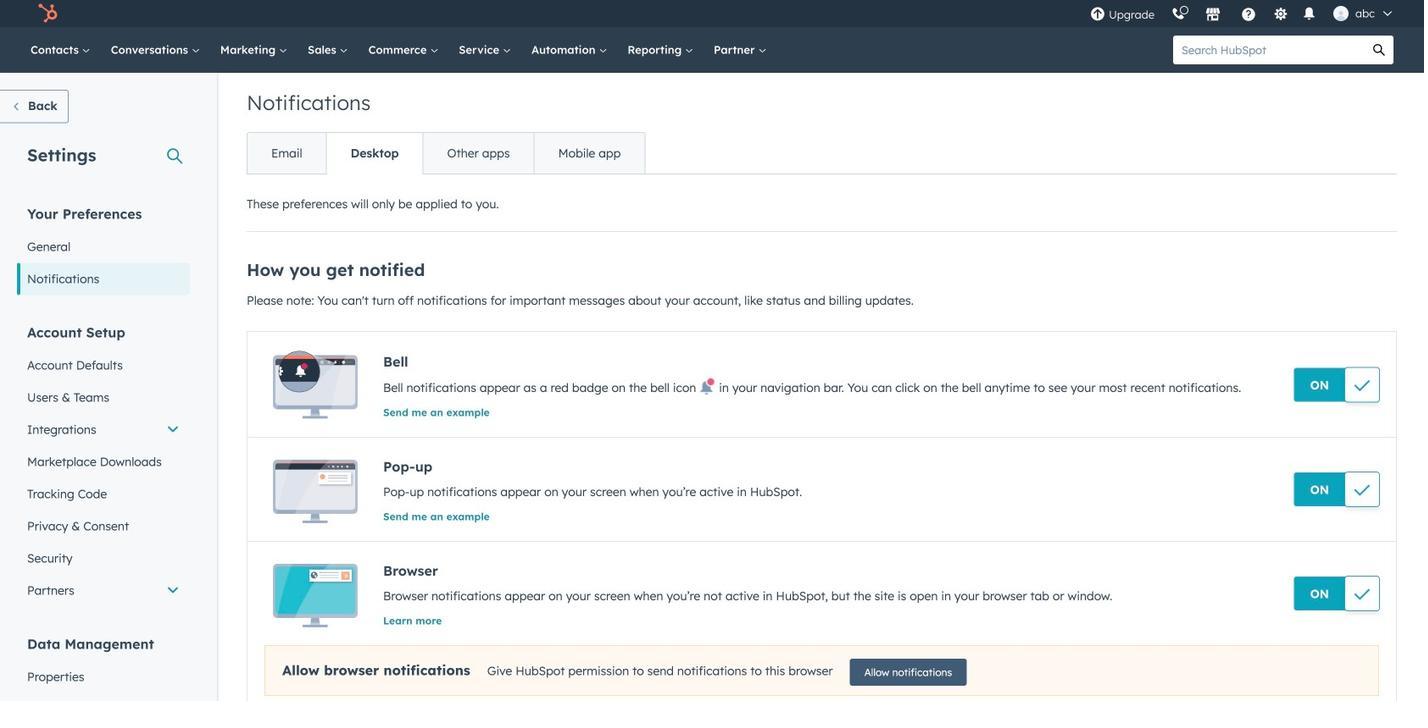 Task type: describe. For each thing, give the bounding box(es) containing it.
data management element
[[17, 635, 190, 702]]

Search HubSpot search field
[[1173, 36, 1365, 64]]

account setup element
[[17, 323, 190, 607]]

garebear orlando image
[[1334, 6, 1349, 21]]



Task type: locate. For each thing, give the bounding box(es) containing it.
navigation
[[247, 132, 645, 175]]

marketplaces image
[[1206, 8, 1221, 23]]

your preferences element
[[17, 205, 190, 295]]

menu
[[1082, 0, 1404, 27]]



Task type: vqa. For each thing, say whether or not it's contained in the screenshot.
the tasks inside Start 0 tasks button
no



